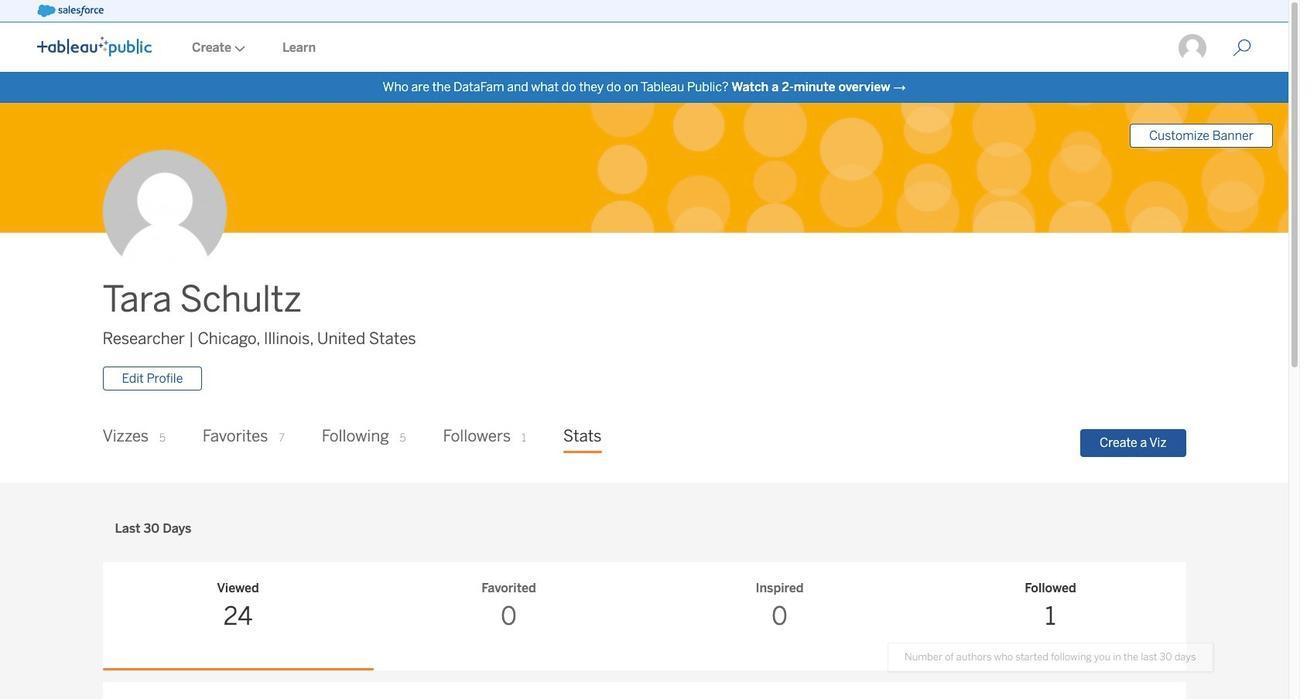 Task type: vqa. For each thing, say whether or not it's contained in the screenshot.
See new and inspiring data visualizations featured every weekday element
no



Task type: locate. For each thing, give the bounding box(es) containing it.
percentage increase of followers compared to the previous 30 day period element
[[923, 636, 1179, 654]]

avatar image
[[103, 150, 226, 274]]

salesforce logo image
[[37, 5, 104, 17]]



Task type: describe. For each thing, give the bounding box(es) containing it.
logo image
[[37, 36, 152, 57]]

go to search image
[[1215, 39, 1271, 57]]

number of times that your visualizations were favorited by others in the last 30 days element
[[381, 580, 637, 636]]

number of times that your visualizations were viewed by others in the last 30 days element
[[110, 580, 366, 636]]

number of authors who started following you in the last 30 days element
[[923, 580, 1179, 636]]

tara.schultz image
[[1178, 33, 1209, 63]]

create image
[[232, 46, 245, 52]]

percentage increase of inspiration credited to you compared to the previous 30 day period element
[[652, 636, 908, 654]]

number of visualizations published by others in the last 30 days that credit your profile or visualizations as inspiration element
[[652, 580, 908, 636]]



